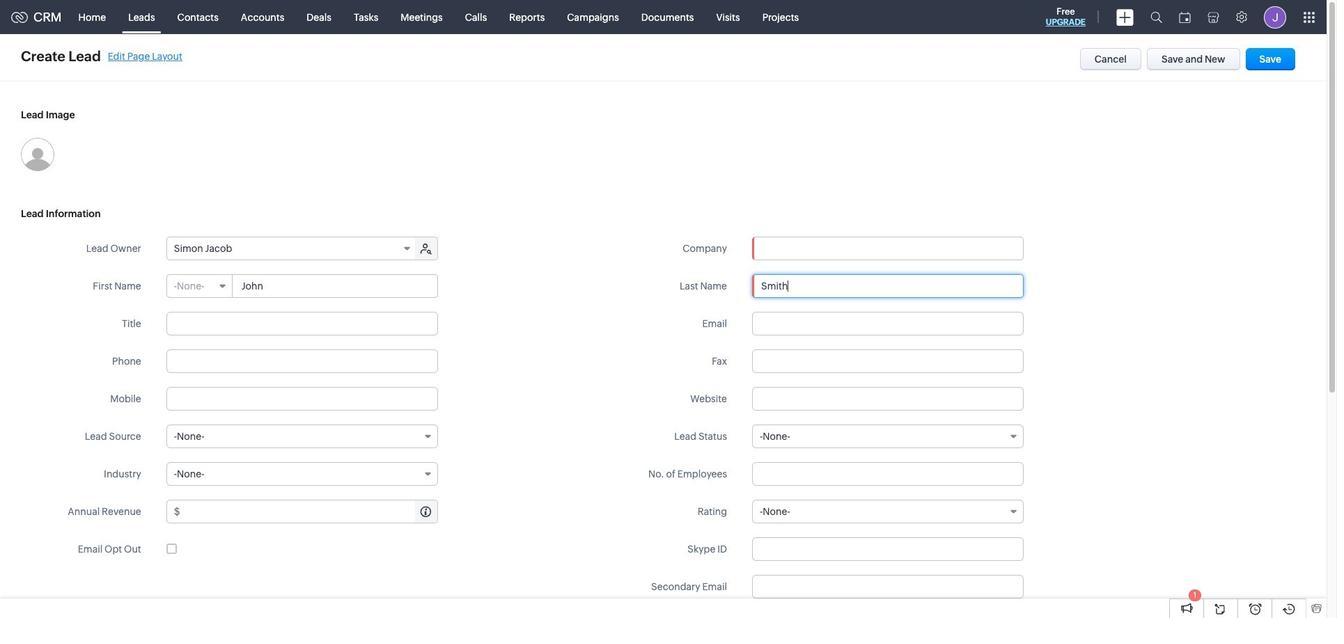 Task type: locate. For each thing, give the bounding box(es) containing it.
search image
[[1150, 11, 1162, 23]]

search element
[[1142, 0, 1171, 34]]

None text field
[[753, 237, 1023, 260], [752, 274, 1024, 298], [166, 312, 438, 336], [752, 312, 1024, 336], [166, 350, 438, 373], [752, 350, 1024, 373], [752, 462, 1024, 486], [752, 538, 1024, 561], [752, 575, 1024, 599], [753, 237, 1023, 260], [752, 274, 1024, 298], [166, 312, 438, 336], [752, 312, 1024, 336], [166, 350, 438, 373], [752, 350, 1024, 373], [752, 462, 1024, 486], [752, 538, 1024, 561], [752, 575, 1024, 599]]

None text field
[[233, 275, 437, 297], [166, 387, 438, 411], [752, 387, 1024, 411], [182, 501, 437, 523], [233, 275, 437, 297], [166, 387, 438, 411], [752, 387, 1024, 411], [182, 501, 437, 523]]

None field
[[167, 237, 416, 260], [753, 237, 1023, 260], [167, 275, 232, 297], [166, 425, 438, 448], [752, 425, 1024, 448], [166, 462, 438, 486], [752, 500, 1024, 524], [167, 237, 416, 260], [753, 237, 1023, 260], [167, 275, 232, 297], [166, 425, 438, 448], [752, 425, 1024, 448], [166, 462, 438, 486], [752, 500, 1024, 524]]



Task type: describe. For each thing, give the bounding box(es) containing it.
create menu element
[[1108, 0, 1142, 34]]

profile element
[[1256, 0, 1295, 34]]

profile image
[[1264, 6, 1286, 28]]

logo image
[[11, 11, 28, 23]]

create menu image
[[1116, 9, 1134, 25]]

image image
[[21, 138, 54, 171]]

calendar image
[[1179, 11, 1191, 23]]



Task type: vqa. For each thing, say whether or not it's contained in the screenshot.
Translation Settings to the top
no



